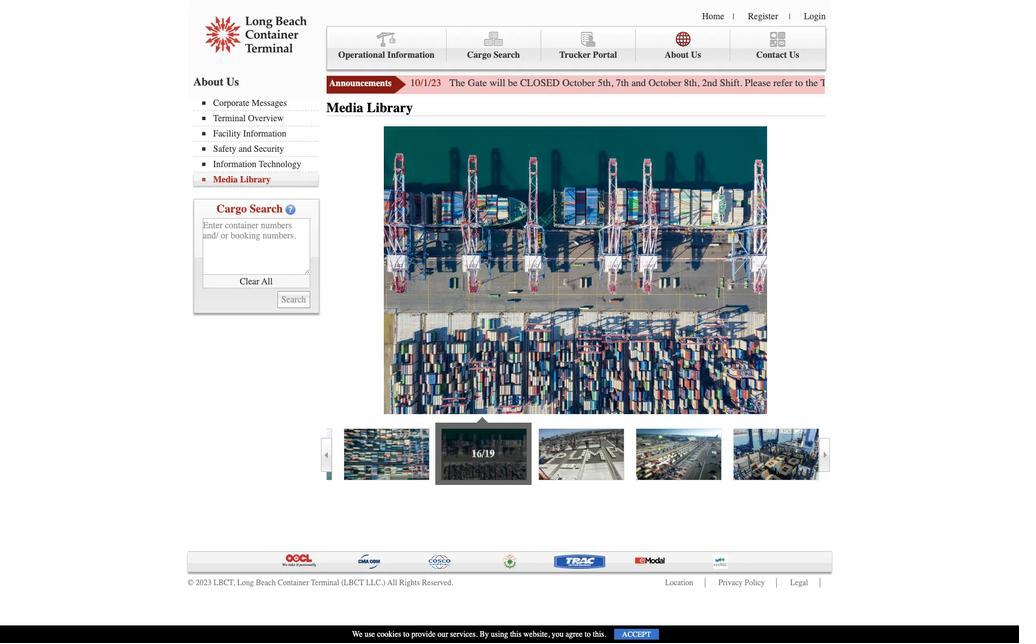 Task type: vqa. For each thing, say whether or not it's contained in the screenshot.
personnel,
no



Task type: locate. For each thing, give the bounding box(es) containing it.
about us up corporate
[[194, 75, 239, 88]]

us up corporate
[[227, 75, 239, 88]]

all right clear
[[262, 276, 273, 286]]

gate
[[468, 76, 487, 89], [848, 76, 867, 89]]

cargo
[[468, 50, 492, 60], [217, 202, 247, 215]]

please
[[745, 76, 772, 89]]

gate
[[983, 76, 1000, 89]]

1 horizontal spatial october
[[649, 76, 682, 89]]

2nd
[[703, 76, 718, 89]]

gate right truck
[[848, 76, 867, 89]]

1 horizontal spatial cargo search
[[468, 50, 520, 60]]

gate right the
[[468, 76, 487, 89]]

0 vertical spatial about us
[[665, 50, 702, 60]]

cargo search up the will
[[468, 50, 520, 60]]

lbct,
[[214, 578, 235, 588]]

clear
[[240, 276, 260, 286]]

0 horizontal spatial and
[[239, 144, 252, 154]]

for
[[938, 76, 950, 89]]

to right cookies on the left bottom of page
[[404, 630, 410, 639]]

0 horizontal spatial cargo search
[[217, 202, 283, 215]]

our
[[438, 630, 449, 639]]

cargo search inside "link"
[[468, 50, 520, 60]]

us right contact
[[790, 50, 800, 60]]

0 vertical spatial about
[[665, 50, 689, 60]]

media down safety
[[213, 175, 238, 185]]

and
[[632, 76, 647, 89], [239, 144, 252, 154]]

to
[[796, 76, 804, 89], [404, 630, 410, 639], [585, 630, 591, 639]]

0 vertical spatial library
[[367, 100, 413, 116]]

search down the media library link
[[250, 202, 283, 215]]

corporate messages terminal overview facility information safety and security information technology media library
[[213, 98, 301, 185]]

0 vertical spatial cargo
[[468, 50, 492, 60]]

services.
[[451, 630, 478, 639]]

menu bar
[[327, 26, 826, 70], [194, 97, 324, 188]]

1 vertical spatial library
[[240, 175, 271, 185]]

1 horizontal spatial and
[[632, 76, 647, 89]]

cargo up the will
[[468, 50, 492, 60]]

facility information link
[[202, 129, 318, 139]]

rights
[[400, 578, 420, 588]]

0 horizontal spatial gate
[[468, 76, 487, 89]]

information down overview on the left top
[[243, 129, 287, 139]]

7th
[[616, 76, 629, 89]]

and right safety
[[239, 144, 252, 154]]

corporate messages link
[[202, 98, 318, 108]]

1 vertical spatial cargo
[[217, 202, 247, 215]]

1 horizontal spatial gate
[[848, 76, 867, 89]]

1 horizontal spatial search
[[494, 50, 520, 60]]

trucker portal
[[560, 50, 618, 60]]

announcements
[[330, 78, 392, 88]]

1 vertical spatial menu bar
[[194, 97, 324, 188]]

0 horizontal spatial search
[[250, 202, 283, 215]]

provide
[[412, 630, 436, 639]]

0 vertical spatial terminal
[[213, 113, 246, 124]]

0 horizontal spatial about us
[[194, 75, 239, 88]]

0 vertical spatial search
[[494, 50, 520, 60]]

information technology link
[[202, 159, 318, 169]]

terminal down corporate
[[213, 113, 246, 124]]

clear all button
[[203, 275, 310, 288]]

1 vertical spatial about us
[[194, 75, 239, 88]]

0 vertical spatial menu bar
[[327, 26, 826, 70]]

0 horizontal spatial october
[[563, 76, 596, 89]]

october left 5th, on the top
[[563, 76, 596, 89]]

1 horizontal spatial |
[[790, 12, 791, 22]]

about up '8th,'
[[665, 50, 689, 60]]

1 vertical spatial terminal
[[311, 578, 340, 588]]

library inside corporate messages terminal overview facility information safety and security information technology media library
[[240, 175, 271, 185]]

library down the 'announcements'
[[367, 100, 413, 116]]

1 vertical spatial and
[[239, 144, 252, 154]]

1 horizontal spatial terminal
[[311, 578, 340, 588]]

terminal left (lbct
[[311, 578, 340, 588]]

cargo search down the media library link
[[217, 202, 283, 215]]

truck
[[821, 76, 845, 89]]

2 | from the left
[[790, 12, 791, 22]]

all right llc.)
[[388, 578, 398, 588]]

0 vertical spatial and
[[632, 76, 647, 89]]

to left "the"
[[796, 76, 804, 89]]

information up 10/1/23
[[388, 50, 435, 60]]

location
[[666, 578, 694, 588]]

0 horizontal spatial menu bar
[[194, 97, 324, 188]]

cargo search link
[[447, 29, 542, 61]]

beach
[[256, 578, 276, 588]]

0 horizontal spatial media
[[213, 175, 238, 185]]

10/1/23 the gate will be closed october 5th, 7th and october 8th, 2nd shift. please refer to the truck gate hours web page for further gate detai
[[411, 76, 1020, 89]]

1 horizontal spatial us
[[692, 50, 702, 60]]

home
[[703, 11, 725, 22]]

| right home
[[733, 12, 735, 22]]

media down the 'announcements'
[[327, 100, 364, 116]]

search
[[494, 50, 520, 60], [250, 202, 283, 215]]

0 horizontal spatial terminal
[[213, 113, 246, 124]]

None submit
[[278, 291, 310, 308]]

5th,
[[598, 76, 614, 89]]

1 horizontal spatial menu bar
[[327, 26, 826, 70]]

1 vertical spatial search
[[250, 202, 283, 215]]

using
[[491, 630, 509, 639]]

about
[[665, 50, 689, 60], [194, 75, 224, 88]]

us up '8th,'
[[692, 50, 702, 60]]

overview
[[248, 113, 284, 124]]

1 vertical spatial media
[[213, 175, 238, 185]]

detai
[[1003, 76, 1020, 89]]

closed
[[521, 76, 560, 89]]

us
[[692, 50, 702, 60], [790, 50, 800, 60], [227, 75, 239, 88]]

october left '8th,'
[[649, 76, 682, 89]]

search inside "link"
[[494, 50, 520, 60]]

agree
[[566, 630, 583, 639]]

information down safety
[[213, 159, 257, 169]]

1 horizontal spatial about
[[665, 50, 689, 60]]

cargo search
[[468, 50, 520, 60], [217, 202, 283, 215]]

login
[[805, 11, 826, 22]]

to left this. at the bottom
[[585, 630, 591, 639]]

all
[[262, 276, 273, 286], [388, 578, 398, 588]]

security
[[254, 144, 284, 154]]

1 horizontal spatial library
[[367, 100, 413, 116]]

library
[[367, 100, 413, 116], [240, 175, 271, 185]]

accept
[[623, 630, 652, 639]]

0 horizontal spatial library
[[240, 175, 271, 185]]

trucker
[[560, 50, 591, 60]]

us for about us link
[[692, 50, 702, 60]]

cargo down the media library link
[[217, 202, 247, 215]]

corporate
[[213, 98, 250, 108]]

information
[[388, 50, 435, 60], [243, 129, 287, 139], [213, 159, 257, 169]]

operational information link
[[327, 29, 447, 61]]

1 horizontal spatial media
[[327, 100, 364, 116]]

0 vertical spatial all
[[262, 276, 273, 286]]

|
[[733, 12, 735, 22], [790, 12, 791, 22]]

operational information
[[339, 50, 435, 60]]

| left login link
[[790, 12, 791, 22]]

2 horizontal spatial us
[[790, 50, 800, 60]]

library down information technology link
[[240, 175, 271, 185]]

and right 7th at the right of the page
[[632, 76, 647, 89]]

about us
[[665, 50, 702, 60], [194, 75, 239, 88]]

0 vertical spatial media
[[327, 100, 364, 116]]

the
[[806, 76, 819, 89]]

trucker portal link
[[542, 29, 636, 61]]

1 vertical spatial about
[[194, 75, 224, 88]]

media library link
[[202, 175, 318, 185]]

portal
[[593, 50, 618, 60]]

you
[[552, 630, 564, 639]]

1 horizontal spatial all
[[388, 578, 398, 588]]

contact
[[757, 50, 788, 60]]

search up be
[[494, 50, 520, 60]]

0 horizontal spatial all
[[262, 276, 273, 286]]

terminal inside corporate messages terminal overview facility information safety and security information technology media library
[[213, 113, 246, 124]]

website,
[[524, 630, 550, 639]]

1 horizontal spatial about us
[[665, 50, 702, 60]]

1 horizontal spatial cargo
[[468, 50, 492, 60]]

Enter container numbers and/ or booking numbers.  text field
[[203, 218, 310, 275]]

0 horizontal spatial about
[[194, 75, 224, 88]]

safety and security link
[[202, 144, 318, 154]]

the
[[450, 76, 466, 89]]

about us up '8th,'
[[665, 50, 702, 60]]

about up corporate
[[194, 75, 224, 88]]

1 vertical spatial cargo search
[[217, 202, 283, 215]]

0 vertical spatial cargo search
[[468, 50, 520, 60]]

0 horizontal spatial |
[[733, 12, 735, 22]]



Task type: describe. For each thing, give the bounding box(es) containing it.
will
[[490, 76, 506, 89]]

register
[[749, 11, 779, 22]]

location link
[[666, 578, 694, 588]]

llc.)
[[366, 578, 386, 588]]

hours
[[870, 76, 895, 89]]

be
[[508, 76, 518, 89]]

contact us link
[[731, 29, 826, 61]]

page
[[917, 76, 936, 89]]

0 horizontal spatial us
[[227, 75, 239, 88]]

home link
[[703, 11, 725, 22]]

safety
[[213, 144, 237, 154]]

10/1/23
[[411, 76, 442, 89]]

0 horizontal spatial cargo
[[217, 202, 247, 215]]

all inside button
[[262, 276, 273, 286]]

2 gate from the left
[[848, 76, 867, 89]]

reserved.
[[422, 578, 454, 588]]

about us inside about us link
[[665, 50, 702, 60]]

contact us
[[757, 50, 800, 60]]

media inside corporate messages terminal overview facility information safety and security information technology media library
[[213, 175, 238, 185]]

about inside menu bar
[[665, 50, 689, 60]]

by
[[480, 630, 489, 639]]

1 october from the left
[[563, 76, 596, 89]]

1 vertical spatial information
[[243, 129, 287, 139]]

legal link
[[791, 578, 809, 588]]

we use cookies to provide our services. by using this website, you agree to this.
[[352, 630, 607, 639]]

web
[[897, 76, 914, 89]]

about us link
[[636, 29, 731, 61]]

cargo inside "link"
[[468, 50, 492, 60]]

0 horizontal spatial to
[[404, 630, 410, 639]]

privacy policy link
[[719, 578, 766, 588]]

container
[[278, 578, 309, 588]]

1 vertical spatial all
[[388, 578, 398, 588]]

this.
[[593, 630, 607, 639]]

1 horizontal spatial to
[[585, 630, 591, 639]]

policy
[[745, 578, 766, 588]]

login link
[[805, 11, 826, 22]]

privacy
[[719, 578, 743, 588]]

shift.
[[721, 76, 743, 89]]

accept button
[[615, 629, 660, 640]]

2 vertical spatial information
[[213, 159, 257, 169]]

messages
[[252, 98, 287, 108]]

2 october from the left
[[649, 76, 682, 89]]

1 gate from the left
[[468, 76, 487, 89]]

we
[[352, 630, 363, 639]]

clear all
[[240, 276, 273, 286]]

long
[[237, 578, 254, 588]]

2 horizontal spatial to
[[796, 76, 804, 89]]

8th,
[[685, 76, 700, 89]]

menu bar containing operational information
[[327, 26, 826, 70]]

cookies
[[377, 630, 402, 639]]

legal
[[791, 578, 809, 588]]

technology
[[259, 159, 301, 169]]

this
[[510, 630, 522, 639]]

facility
[[213, 129, 241, 139]]

16/19
[[472, 448, 495, 460]]

1 | from the left
[[733, 12, 735, 22]]

terminal overview link
[[202, 113, 318, 124]]

0 vertical spatial information
[[388, 50, 435, 60]]

use
[[365, 630, 375, 639]]

©
[[188, 578, 194, 588]]

© 2023 lbct, long beach container terminal (lbct llc.) all rights reserved.
[[188, 578, 454, 588]]

operational
[[339, 50, 385, 60]]

register link
[[749, 11, 779, 22]]

privacy policy
[[719, 578, 766, 588]]

us for the contact us link
[[790, 50, 800, 60]]

further
[[953, 76, 981, 89]]

(lbct
[[342, 578, 364, 588]]

refer
[[774, 76, 793, 89]]

media library
[[327, 100, 413, 116]]

and inside corporate messages terminal overview facility information safety and security information technology media library
[[239, 144, 252, 154]]

menu bar containing corporate messages
[[194, 97, 324, 188]]

2023
[[196, 578, 212, 588]]



